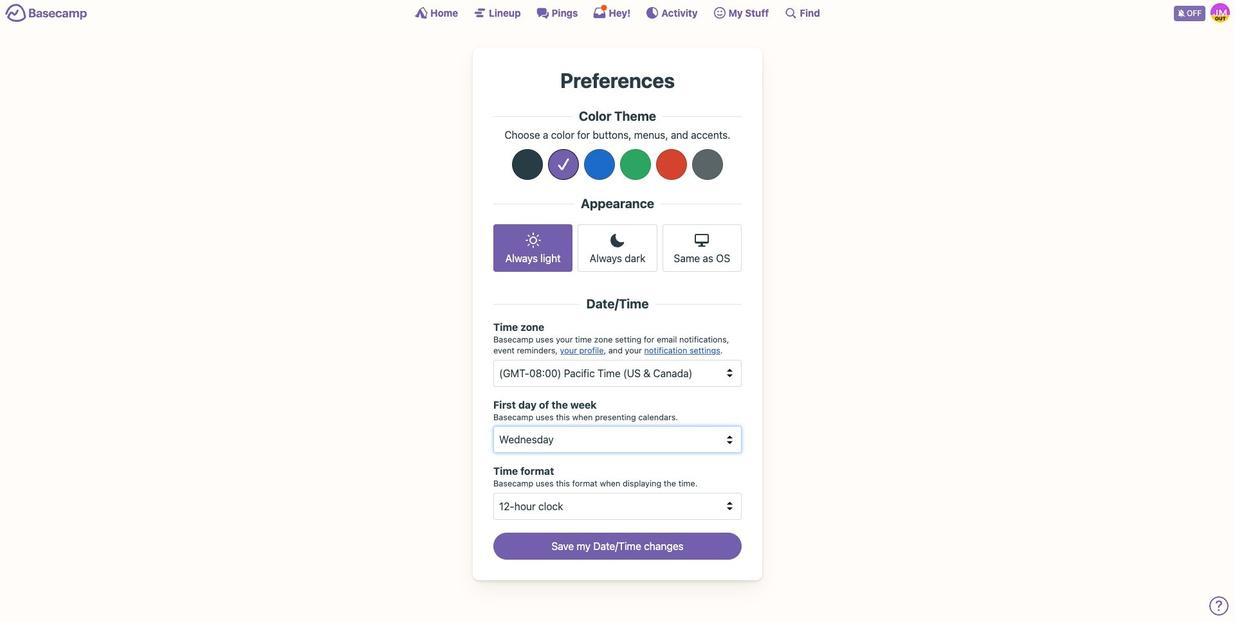 Task type: locate. For each thing, give the bounding box(es) containing it.
None submit
[[494, 533, 742, 560]]

jer mill image
[[1211, 3, 1230, 23]]

switch accounts image
[[5, 3, 88, 23]]

keyboard shortcut: ⌘ + / image
[[785, 6, 797, 19]]



Task type: vqa. For each thing, say whether or not it's contained in the screenshot.
Switch accounts IMAGE
yes



Task type: describe. For each thing, give the bounding box(es) containing it.
main element
[[0, 0, 1235, 25]]



